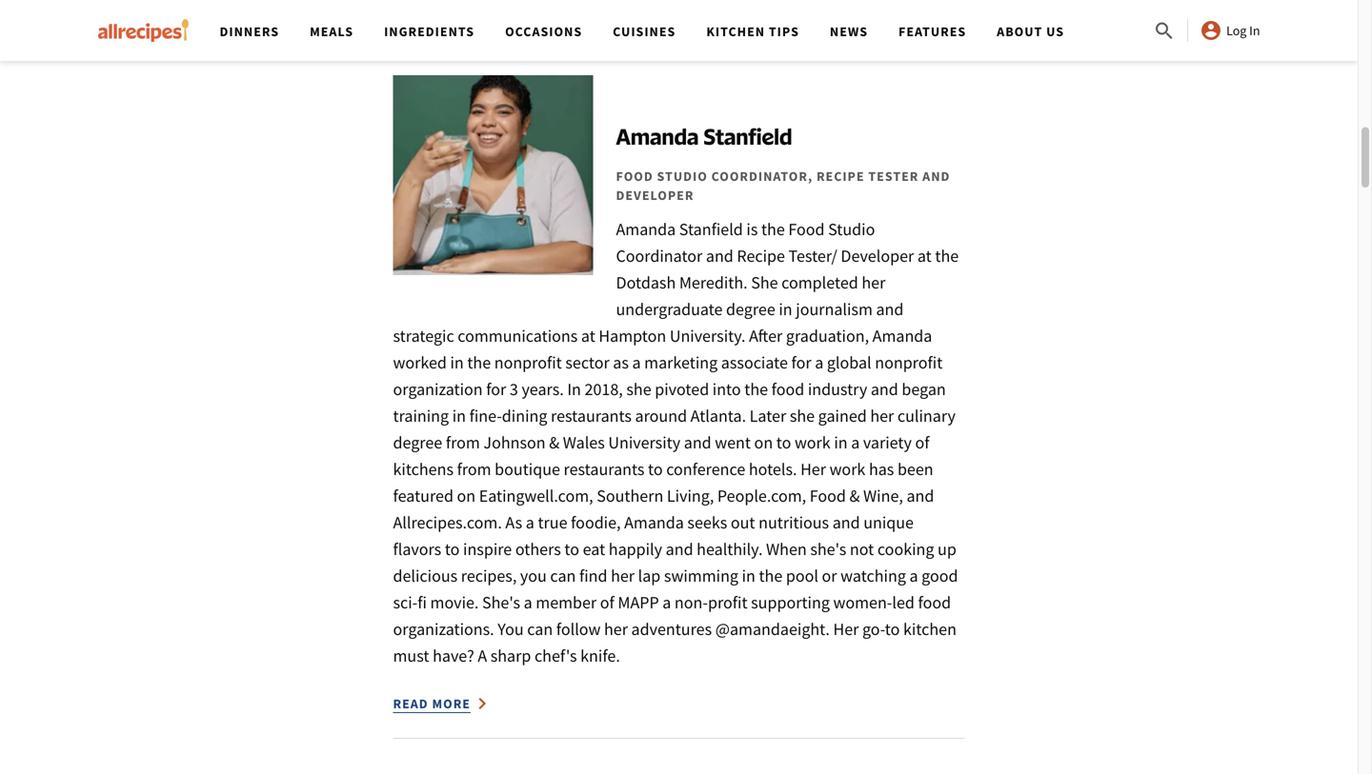 Task type: describe. For each thing, give the bounding box(es) containing it.
recipes,
[[461, 566, 517, 587]]

university.
[[670, 326, 746, 347]]

or
[[822, 566, 837, 587]]

watching
[[841, 566, 906, 587]]

wine,
[[864, 486, 904, 507]]

went
[[715, 432, 751, 454]]

associate
[[721, 352, 788, 374]]

dinners
[[220, 23, 279, 40]]

inspire
[[463, 539, 512, 560]]

and up the conference in the bottom of the page
[[684, 432, 712, 454]]

1 vertical spatial of
[[600, 592, 615, 614]]

to up hotels.
[[777, 432, 792, 454]]

sci-
[[393, 592, 418, 614]]

0 vertical spatial work
[[795, 432, 831, 454]]

around
[[635, 406, 687, 427]]

1 horizontal spatial in
[[1250, 22, 1261, 39]]

chevron_right image
[[471, 693, 494, 716]]

true
[[538, 512, 568, 534]]

1 vertical spatial at
[[581, 326, 596, 347]]

must
[[393, 646, 429, 667]]

kitchen tips link
[[707, 23, 800, 40]]

1 horizontal spatial she
[[790, 406, 815, 427]]

about us
[[997, 23, 1065, 40]]

@amandaeight.
[[716, 619, 830, 641]]

worked
[[393, 352, 447, 374]]

and left began
[[871, 379, 899, 400]]

amanda stanfield
[[616, 122, 793, 150]]

1 vertical spatial food
[[789, 219, 825, 240]]

1 horizontal spatial her
[[834, 619, 859, 641]]

nutritious
[[759, 512, 829, 534]]

food inside "food studio coordinator, recipe tester and developer"
[[616, 168, 654, 185]]

studio inside "food studio coordinator, recipe tester and developer"
[[657, 168, 708, 185]]

recipe inside amanda stanfield is the food studio coordinator and recipe tester/ developer at the dotdash meredith. she completed her undergraduate degree in journalism and strategic communications at hampton university. after graduation, amanda worked in the nonprofit sector as a marketing associate for a global nonprofit organization for 3 years. in 2018, she pivoted into the food industry and began training in fine-dining restaurants around atlanta. later she gained her culinary degree from johnson & wales university and went on to work in a variety of kitchens from boutique restaurants to conference hotels. her work has been featured on eatingwell.com, southern living, people.com, food & wine, and allrecipes.com. as a true foodie, amanda seeks out nutritious and unique flavors to inspire others to eat happily and healthily. when she's not cooking up delicious recipes, you can find her lap swimming in the pool or watching a good sci-fi movie. she's a member of mapp a non-profit supporting women-led food organizations. you can follow her adventures @amandaeight. her go-to kitchen must have? a sharp chef's knife.
[[737, 245, 785, 267]]

conference
[[667, 459, 746, 480]]

up
[[938, 539, 957, 560]]

and up the swimming
[[666, 539, 694, 560]]

southern
[[597, 486, 664, 507]]

1 vertical spatial for
[[486, 379, 506, 400]]

follow
[[556, 619, 601, 641]]

pivoted
[[655, 379, 709, 400]]

0 vertical spatial for
[[792, 352, 812, 374]]

her up 'journalism'
[[862, 272, 886, 294]]

as
[[613, 352, 629, 374]]

graduation,
[[786, 326, 869, 347]]

coordinator,
[[712, 168, 813, 185]]

2018,
[[585, 379, 623, 400]]

she
[[751, 272, 778, 294]]

industry
[[808, 379, 868, 400]]

ingredients
[[384, 23, 475, 40]]

seeks
[[688, 512, 728, 534]]

lap
[[638, 566, 661, 587]]

and up not
[[833, 512, 860, 534]]

organizations.
[[393, 619, 494, 641]]

tester
[[869, 168, 919, 185]]

1 horizontal spatial on
[[755, 432, 773, 454]]

her up variety
[[871, 406, 894, 427]]

about us link
[[997, 23, 1065, 40]]

kitchens
[[393, 459, 454, 480]]

fine-
[[470, 406, 502, 427]]

eatingwell.com,
[[479, 486, 594, 507]]

training
[[393, 406, 449, 427]]

happily
[[609, 539, 663, 560]]

home image
[[98, 19, 189, 42]]

tester/
[[789, 245, 838, 267]]

in down healthily.
[[742, 566, 756, 587]]

read more link
[[393, 693, 965, 716]]

good
[[922, 566, 958, 587]]

not
[[850, 539, 874, 560]]

0 vertical spatial restaurants
[[551, 406, 632, 427]]

in down gained
[[834, 432, 848, 454]]

allrecipes.com.
[[393, 512, 502, 534]]

fi
[[418, 592, 427, 614]]

sharp
[[491, 646, 531, 667]]

2 vertical spatial food
[[810, 486, 846, 507]]

knife.
[[581, 646, 620, 667]]

foodie,
[[571, 512, 621, 534]]

0 vertical spatial food
[[772, 379, 805, 400]]

dining
[[502, 406, 548, 427]]

cooking
[[878, 539, 935, 560]]

occasions link
[[505, 23, 583, 40]]

you
[[520, 566, 547, 587]]

stanfield for amanda stanfield is the food studio coordinator and recipe tester/ developer at the dotdash meredith. she completed her undergraduate degree in journalism and strategic communications at hampton university. after graduation, amanda worked in the nonprofit sector as a marketing associate for a global nonprofit organization for 3 years. in 2018, she pivoted into the food industry and began training in fine-dining restaurants around atlanta. later she gained her culinary degree from johnson & wales university and went on to work in a variety of kitchens from boutique restaurants to conference hotels. her work has been featured on eatingwell.com, southern living, people.com, food & wine, and allrecipes.com. as a true foodie, amanda seeks out nutritious and unique flavors to inspire others to eat happily and healthily. when she's not cooking up delicious recipes, you can find her lap swimming in the pool or watching a good sci-fi movie. she's a member of mapp a non-profit supporting women-led food organizations. you can follow her adventures @amandaeight. her go-to kitchen must have? a sharp chef's knife.
[[679, 219, 743, 240]]

communications
[[458, 326, 578, 347]]

and down been
[[907, 486, 935, 507]]

into
[[713, 379, 741, 400]]

began
[[902, 379, 946, 400]]

1 horizontal spatial of
[[916, 432, 930, 454]]

developer inside amanda stanfield is the food studio coordinator and recipe tester/ developer at the dotdash meredith. she completed her undergraduate degree in journalism and strategic communications at hampton university. after graduation, amanda worked in the nonprofit sector as a marketing associate for a global nonprofit organization for 3 years. in 2018, she pivoted into the food industry and began training in fine-dining restaurants around atlanta. later she gained her culinary degree from johnson & wales university and went on to work in a variety of kitchens from boutique restaurants to conference hotels. her work has been featured on eatingwell.com, southern living, people.com, food & wine, and allrecipes.com. as a true foodie, amanda seeks out nutritious and unique flavors to inspire others to eat happily and healthily. when she's not cooking up delicious recipes, you can find her lap swimming in the pool or watching a good sci-fi movie. she's a member of mapp a non-profit supporting women-led food organizations. you can follow her adventures @amandaeight. her go-to kitchen must have? a sharp chef's knife.
[[841, 245, 914, 267]]

global
[[827, 352, 872, 374]]

1 vertical spatial on
[[457, 486, 476, 507]]

about
[[997, 23, 1043, 40]]

as
[[506, 512, 523, 534]]

cuisines link
[[613, 23, 676, 40]]

led
[[893, 592, 915, 614]]

been
[[898, 459, 934, 480]]

atlanta.
[[691, 406, 746, 427]]

chef's
[[535, 646, 577, 667]]

find
[[580, 566, 608, 587]]

supporting
[[751, 592, 830, 614]]

amanda stanfield is the food studio coordinator and recipe tester/ developer at the dotdash meredith. she completed her undergraduate degree in journalism and strategic communications at hampton university. after graduation, amanda worked in the nonprofit sector as a marketing associate for a global nonprofit organization for 3 years. in 2018, she pivoted into the food industry and began training in fine-dining restaurants around atlanta. later she gained her culinary degree from johnson & wales university and went on to work in a variety of kitchens from boutique restaurants to conference hotels. her work has been featured on eatingwell.com, southern living, people.com, food & wine, and allrecipes.com. as a true foodie, amanda seeks out nutritious and unique flavors to inspire others to eat happily and healthily. when she's not cooking up delicious recipes, you can find her lap swimming in the pool or watching a good sci-fi movie. she's a member of mapp a non-profit supporting women-led food organizations. you can follow her adventures @amandaeight. her go-to kitchen must have? a sharp chef's knife.
[[393, 219, 959, 667]]

culinary
[[898, 406, 956, 427]]

when
[[766, 539, 807, 560]]

people.com,
[[718, 486, 807, 507]]

university
[[608, 432, 681, 454]]

more
[[432, 696, 471, 713]]

pool
[[786, 566, 819, 587]]



Task type: vqa. For each thing, say whether or not it's contained in the screenshot.
Recipe Social Share Star Empty icon
no



Task type: locate. For each thing, give the bounding box(es) containing it.
0 vertical spatial from
[[446, 432, 480, 454]]

in up after
[[779, 299, 793, 320]]

nonprofit down communications
[[494, 352, 562, 374]]

0 horizontal spatial degree
[[393, 432, 443, 454]]

1 vertical spatial recipe
[[737, 245, 785, 267]]

in
[[779, 299, 793, 320], [450, 352, 464, 374], [452, 406, 466, 427], [834, 432, 848, 454], [742, 566, 756, 587]]

1 horizontal spatial studio
[[828, 219, 875, 240]]

read
[[393, 696, 429, 713]]

in right log on the top right of the page
[[1250, 22, 1261, 39]]

1 vertical spatial &
[[850, 486, 860, 507]]

developer inside "food studio coordinator, recipe tester and developer"
[[616, 187, 694, 204]]

0 horizontal spatial studio
[[657, 168, 708, 185]]

stanfield left is
[[679, 219, 743, 240]]

0 vertical spatial degree
[[726, 299, 776, 320]]

member
[[536, 592, 597, 614]]

her
[[801, 459, 826, 480], [834, 619, 859, 641]]

dotdash
[[616, 272, 676, 294]]

1 vertical spatial degree
[[393, 432, 443, 454]]

1 vertical spatial work
[[830, 459, 866, 480]]

you
[[498, 619, 524, 641]]

2 nonprofit from the left
[[875, 352, 943, 374]]

to left eat
[[565, 539, 580, 560]]

at up sector
[[581, 326, 596, 347]]

& left wine,
[[850, 486, 860, 507]]

a
[[632, 352, 641, 374], [815, 352, 824, 374], [851, 432, 860, 454], [526, 512, 535, 534], [910, 566, 918, 587], [524, 592, 533, 614], [663, 592, 671, 614]]

studio
[[657, 168, 708, 185], [828, 219, 875, 240]]

and right tester
[[923, 168, 951, 185]]

can
[[550, 566, 576, 587], [527, 619, 553, 641]]

features link
[[899, 23, 967, 40]]

nonprofit up began
[[875, 352, 943, 374]]

is
[[747, 219, 758, 240]]

can up the member
[[550, 566, 576, 587]]

meals
[[310, 23, 354, 40]]

kitchen
[[904, 619, 957, 641]]

coordinator
[[616, 245, 703, 267]]

1 horizontal spatial at
[[918, 245, 932, 267]]

on up allrecipes.com.
[[457, 486, 476, 507]]

1 vertical spatial she
[[790, 406, 815, 427]]

0 vertical spatial studio
[[657, 168, 708, 185]]

0 horizontal spatial food
[[772, 379, 805, 400]]

0 vertical spatial &
[[549, 432, 560, 454]]

1 horizontal spatial food
[[918, 592, 951, 614]]

studio inside amanda stanfield is the food studio coordinator and recipe tester/ developer at the dotdash meredith. she completed her undergraduate degree in journalism and strategic communications at hampton university. after graduation, amanda worked in the nonprofit sector as a marketing associate for a global nonprofit organization for 3 years. in 2018, she pivoted into the food industry and began training in fine-dining restaurants around atlanta. later she gained her culinary degree from johnson & wales university and went on to work in a variety of kitchens from boutique restaurants to conference hotels. her work has been featured on eatingwell.com, southern living, people.com, food & wine, and allrecipes.com. as a true foodie, amanda seeks out nutritious and unique flavors to inspire others to eat happily and healthily. when she's not cooking up delicious recipes, you can find her lap swimming in the pool or watching a good sci-fi movie. she's a member of mapp a non-profit supporting women-led food organizations. you can follow her adventures @amandaeight. her go-to kitchen must have? a sharp chef's knife.
[[828, 219, 875, 240]]

0 horizontal spatial recipe
[[737, 245, 785, 267]]

her up knife.
[[604, 619, 628, 641]]

for left 3
[[486, 379, 506, 400]]

amanda
[[616, 122, 699, 150], [616, 219, 676, 240], [873, 326, 933, 347], [624, 512, 684, 534]]

1 vertical spatial restaurants
[[564, 459, 645, 480]]

work left has
[[830, 459, 866, 480]]

0 horizontal spatial on
[[457, 486, 476, 507]]

0 vertical spatial of
[[916, 432, 930, 454]]

1 vertical spatial stanfield
[[679, 219, 743, 240]]

adventures
[[632, 619, 712, 641]]

work down gained
[[795, 432, 831, 454]]

at down tester
[[918, 245, 932, 267]]

years.
[[522, 379, 564, 400]]

sector
[[566, 352, 610, 374]]

profit
[[708, 592, 748, 614]]

and inside "food studio coordinator, recipe tester and developer"
[[923, 168, 951, 185]]

variety
[[863, 432, 912, 454]]

navigation
[[204, 0, 1153, 61]]

in
[[1250, 22, 1261, 39], [567, 379, 581, 400]]

0 horizontal spatial of
[[600, 592, 615, 614]]

1 vertical spatial can
[[527, 619, 553, 641]]

1 vertical spatial from
[[457, 459, 491, 480]]

recipe up she
[[737, 245, 785, 267]]

1 horizontal spatial degree
[[726, 299, 776, 320]]

go-
[[863, 619, 885, 641]]

on down later
[[755, 432, 773, 454]]

0 horizontal spatial her
[[801, 459, 826, 480]]

wales
[[563, 432, 605, 454]]

developer up completed
[[841, 245, 914, 267]]

0 horizontal spatial &
[[549, 432, 560, 454]]

0 horizontal spatial for
[[486, 379, 506, 400]]

dinners link
[[220, 23, 279, 40]]

restaurants down the wales on the left bottom of the page
[[564, 459, 645, 480]]

log in link
[[1200, 19, 1261, 42]]

strategic
[[393, 326, 454, 347]]

news
[[830, 23, 868, 40]]

0 vertical spatial recipe
[[817, 168, 865, 185]]

0 horizontal spatial at
[[581, 326, 596, 347]]

completed
[[782, 272, 859, 294]]

0 vertical spatial at
[[918, 245, 932, 267]]

has
[[869, 459, 894, 480]]

amanda stanfield image
[[393, 75, 593, 275]]

food up kitchen
[[918, 592, 951, 614]]

have?
[[433, 646, 474, 667]]

1 horizontal spatial for
[[792, 352, 812, 374]]

in left fine-
[[452, 406, 466, 427]]

in up organization at the left
[[450, 352, 464, 374]]

cuisines
[[613, 23, 676, 40]]

she down as
[[627, 379, 652, 400]]

living,
[[667, 486, 714, 507]]

1 nonprofit from the left
[[494, 352, 562, 374]]

food up tester/
[[789, 219, 825, 240]]

from
[[446, 432, 480, 454], [457, 459, 491, 480]]

0 horizontal spatial she
[[627, 379, 652, 400]]

search image
[[1153, 20, 1176, 43]]

to down university on the left bottom of page
[[648, 459, 663, 480]]

movie.
[[430, 592, 479, 614]]

food up the 'nutritious'
[[810, 486, 846, 507]]

undergraduate
[[616, 299, 723, 320]]

1 horizontal spatial recipe
[[817, 168, 865, 185]]

women-
[[834, 592, 893, 614]]

0 vertical spatial food
[[616, 168, 654, 185]]

for down graduation,
[[792, 352, 812, 374]]

from down 'johnson'
[[457, 459, 491, 480]]

0 vertical spatial she
[[627, 379, 652, 400]]

flavors
[[393, 539, 442, 560]]

degree down she
[[726, 299, 776, 320]]

food studio coordinator, recipe tester and developer
[[616, 168, 951, 204]]

0 vertical spatial stanfield
[[704, 122, 793, 150]]

occasions
[[505, 23, 583, 40]]

marketing
[[645, 352, 718, 374]]

hotels.
[[749, 459, 797, 480]]

eat
[[583, 539, 605, 560]]

1 vertical spatial in
[[567, 379, 581, 400]]

account image
[[1200, 19, 1223, 42]]

stanfield for amanda stanfield
[[704, 122, 793, 150]]

1 horizontal spatial &
[[850, 486, 860, 507]]

can right you
[[527, 619, 553, 641]]

log
[[1227, 22, 1247, 39]]

in inside amanda stanfield is the food studio coordinator and recipe tester/ developer at the dotdash meredith. she completed her undergraduate degree in journalism and strategic communications at hampton university. after graduation, amanda worked in the nonprofit sector as a marketing associate for a global nonprofit organization for 3 years. in 2018, she pivoted into the food industry and began training in fine-dining restaurants around atlanta. later she gained her culinary degree from johnson & wales university and went on to work in a variety of kitchens from boutique restaurants to conference hotels. her work has been featured on eatingwell.com, southern living, people.com, food & wine, and allrecipes.com. as a true foodie, amanda seeks out nutritious and unique flavors to inspire others to eat happily and healthily. when she's not cooking up delicious recipes, you can find her lap swimming in the pool or watching a good sci-fi movie. she's a member of mapp a non-profit supporting women-led food organizations. you can follow her adventures @amandaeight. her go-to kitchen must have? a sharp chef's knife.
[[567, 379, 581, 400]]

& left the wales on the left bottom of the page
[[549, 432, 560, 454]]

to down led
[[885, 619, 900, 641]]

developer
[[616, 187, 694, 204], [841, 245, 914, 267]]

organization
[[393, 379, 483, 400]]

1 vertical spatial studio
[[828, 219, 875, 240]]

of down culinary
[[916, 432, 930, 454]]

meredith.
[[679, 272, 748, 294]]

stanfield
[[704, 122, 793, 150], [679, 219, 743, 240]]

her left lap
[[611, 566, 635, 587]]

the
[[762, 219, 785, 240], [935, 245, 959, 267], [467, 352, 491, 374], [745, 379, 768, 400], [759, 566, 783, 587]]

0 vertical spatial on
[[755, 432, 773, 454]]

0 horizontal spatial in
[[567, 379, 581, 400]]

in left 2018,
[[567, 379, 581, 400]]

restaurants up the wales on the left bottom of the page
[[551, 406, 632, 427]]

she's
[[811, 539, 847, 560]]

0 horizontal spatial nonprofit
[[494, 352, 562, 374]]

developer up coordinator
[[616, 187, 694, 204]]

0 vertical spatial developer
[[616, 187, 694, 204]]

navigation containing dinners
[[204, 0, 1153, 61]]

and right 'journalism'
[[876, 299, 904, 320]]

gained
[[819, 406, 867, 427]]

studio up tester/
[[828, 219, 875, 240]]

3
[[510, 379, 518, 400]]

of down find
[[600, 592, 615, 614]]

kitchen
[[707, 23, 766, 40]]

food down amanda stanfield
[[616, 168, 654, 185]]

1 vertical spatial her
[[834, 619, 859, 641]]

1 horizontal spatial developer
[[841, 245, 914, 267]]

to down allrecipes.com.
[[445, 539, 460, 560]]

hampton
[[599, 326, 667, 347]]

from down fine-
[[446, 432, 480, 454]]

restaurants
[[551, 406, 632, 427], [564, 459, 645, 480]]

tips
[[769, 23, 800, 40]]

0 vertical spatial can
[[550, 566, 576, 587]]

stanfield up coordinator,
[[704, 122, 793, 150]]

her left the go-
[[834, 619, 859, 641]]

us
[[1047, 23, 1065, 40]]

0 vertical spatial in
[[1250, 22, 1261, 39]]

0 horizontal spatial developer
[[616, 187, 694, 204]]

boutique
[[495, 459, 560, 480]]

degree down training
[[393, 432, 443, 454]]

1 horizontal spatial nonprofit
[[875, 352, 943, 374]]

1 vertical spatial developer
[[841, 245, 914, 267]]

and
[[923, 168, 951, 185], [706, 245, 734, 267], [876, 299, 904, 320], [871, 379, 899, 400], [684, 432, 712, 454], [907, 486, 935, 507], [833, 512, 860, 534], [666, 539, 694, 560]]

and up "meredith."
[[706, 245, 734, 267]]

recipe inside "food studio coordinator, recipe tester and developer"
[[817, 168, 865, 185]]

johnson
[[484, 432, 546, 454]]

0 vertical spatial her
[[801, 459, 826, 480]]

a
[[478, 646, 487, 667]]

her right hotels.
[[801, 459, 826, 480]]

she right later
[[790, 406, 815, 427]]

meals link
[[310, 23, 354, 40]]

1 vertical spatial food
[[918, 592, 951, 614]]

studio down amanda stanfield
[[657, 168, 708, 185]]

recipe left tester
[[817, 168, 865, 185]]

stanfield inside amanda stanfield is the food studio coordinator and recipe tester/ developer at the dotdash meredith. she completed her undergraduate degree in journalism and strategic communications at hampton university. after graduation, amanda worked in the nonprofit sector as a marketing associate for a global nonprofit organization for 3 years. in 2018, she pivoted into the food industry and began training in fine-dining restaurants around atlanta. later she gained her culinary degree from johnson & wales university and went on to work in a variety of kitchens from boutique restaurants to conference hotels. her work has been featured on eatingwell.com, southern living, people.com, food & wine, and allrecipes.com. as a true foodie, amanda seeks out nutritious and unique flavors to inspire others to eat happily and healthily. when she's not cooking up delicious recipes, you can find her lap swimming in the pool or watching a good sci-fi movie. she's a member of mapp a non-profit supporting women-led food organizations. you can follow her adventures @amandaeight. her go-to kitchen must have? a sharp chef's knife.
[[679, 219, 743, 240]]

food up later
[[772, 379, 805, 400]]

for
[[792, 352, 812, 374], [486, 379, 506, 400]]

kitchen tips
[[707, 23, 800, 40]]



